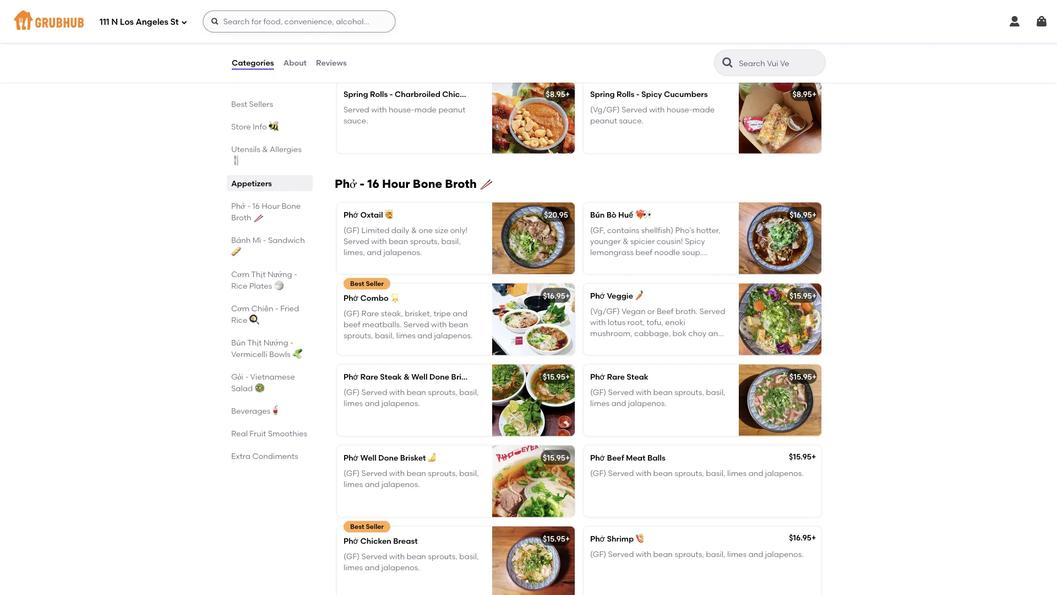 Task type: describe. For each thing, give the bounding box(es) containing it.
🤌
[[428, 453, 436, 462]]

breast
[[394, 536, 418, 545]]

(gf) for spring rolls - shrimp 🧡
[[344, 24, 360, 33]]

broth.
[[676, 306, 698, 316]]

basil, for phở rare steak
[[706, 387, 726, 397]]

sprouts, for phở shrimp 🍤
[[675, 549, 705, 559]]

phở veggie 🥕
[[591, 291, 643, 300]]

(gf) rare steak, brisket, tripe and beef meatballs. served with bean sprouts, basil, limes and jalapenos.
[[344, 309, 473, 340]]

phở beef meat balls
[[591, 453, 666, 462]]

bean for phở chicken breast
[[407, 552, 426, 561]]

st
[[171, 17, 179, 27]]

served inside the (gf) served with house-made peanut sauce.
[[362, 24, 388, 33]]

sprouts, for phở rare steak & well done brisket
[[428, 387, 458, 397]]

- left the charbroiled on the top
[[390, 89, 393, 99]]

bean for phở rare steak
[[654, 387, 673, 397]]

sprouts, for phở beef meat balls
[[675, 468, 705, 478]]

fruit
[[250, 429, 266, 438]]

(gf) served with bean sprouts, basil, limes and jalapenos. for phở chicken breast
[[344, 552, 479, 572]]

(gf) for phở well done brisket 🤌
[[344, 468, 360, 478]]

phở for phở veggie 🥕
[[591, 291, 606, 300]]

bún for bún bò huế ❤️‍🔥👀
[[591, 210, 605, 219]]

1 horizontal spatial phở - 16 hour bone broth 🥢
[[335, 177, 491, 191]]

limes inside (gf, contains shellfish) pho's hotter, younger & spicier cousin! spicy lemongrass beef noodle soup. served with bean sprouts, basil, limes and jalapenos.
[[591, 270, 610, 280]]

🍴
[[231, 156, 239, 165]]

limes for phở rare steak & well done brisket
[[344, 399, 363, 408]]

served with house-made peanut sauce. inside button
[[591, 24, 713, 44]]

beef inside (vg/gf) vegan or beef broth. served with lotus root, tofu, enoki mushroom, cabbage, bok choy and carrot.
[[657, 306, 674, 316]]

root,
[[628, 318, 645, 327]]

(gf) for phở beef meat balls
[[591, 468, 607, 478]]

phở for phở oxtail 🤯
[[344, 210, 359, 219]]

seller for chicken
[[366, 522, 384, 530]]

bún bò huế ❤️‍🔥👀
[[591, 210, 651, 219]]

balls
[[648, 453, 666, 462]]

nướng for plates
[[268, 269, 292, 279]]

limes for phở well done brisket 🤌
[[344, 480, 363, 489]]

condiments
[[253, 451, 298, 461]]

phở - 16 hour bone broth 🥢 tab
[[231, 200, 309, 223]]

🥒
[[293, 349, 300, 359]]

limes inside (gf) rare steak, brisket, tripe and beef meatballs. served with bean sprouts, basil, limes and jalapenos.
[[396, 331, 416, 340]]

16 inside tab
[[253, 201, 260, 210]]

hotter,
[[697, 225, 721, 235]]

cucumbers
[[664, 89, 708, 99]]

meat
[[626, 453, 646, 462]]

size
[[435, 225, 449, 235]]

0 horizontal spatial beef
[[607, 453, 625, 462]]

1 svg image from the left
[[1009, 15, 1022, 28]]

beverages🥤
[[231, 406, 278, 415]]

phở inside phở - 16 hour bone broth 🥢 tab
[[231, 201, 246, 210]]

bánh mì - sandwich 🥖
[[231, 235, 305, 256]]

🐝
[[269, 122, 277, 131]]

gỏi
[[231, 372, 244, 381]]

brisket,
[[405, 309, 432, 318]]

0 vertical spatial $16.95 +
[[790, 210, 817, 219]]

(gf) for phở shrimp 🍤
[[591, 549, 607, 559]]

rice for cơm chiên - fried rice 🍳
[[231, 315, 248, 325]]

(gf) served with house-made peanut sauce.
[[344, 24, 455, 44]]

thịt for cơm
[[251, 269, 266, 279]]

smoothies
[[268, 429, 307, 438]]

jalapenos. for phở well done brisket 🤌
[[382, 480, 420, 489]]

cơm chiên - fried rice 🍳
[[231, 304, 299, 325]]

served inside (gf, contains shellfish) pho's hotter, younger & spicier cousin! spicy lemongrass beef noodle soup. served with bean sprouts, basil, limes and jalapenos.
[[591, 259, 616, 268]]

🥖
[[231, 247, 239, 256]]

best inside tab
[[231, 99, 247, 109]]

phở - 16 hour bone broth 🥢 inside tab
[[231, 201, 301, 222]]

(gf) for phở rare steak & well done brisket
[[344, 387, 360, 397]]

phở veggie 🥕 image
[[739, 283, 822, 355]]

$15.95 for phở well done brisket 🤌
[[543, 453, 566, 462]]

bún for bún thịt nướng - vermicelli bowls 🥒
[[231, 338, 246, 347]]

angeles
[[136, 17, 169, 27]]

bowls
[[269, 349, 291, 359]]

bánh
[[231, 235, 251, 245]]

utensils
[[231, 144, 260, 154]]

house- inside (vg/gf) served with house-made peanut sauce.
[[667, 105, 693, 114]]

and inside (gf, contains shellfish) pho's hotter, younger & spicier cousin! spicy lemongrass beef noodle soup. served with bean sprouts, basil, limes and jalapenos.
[[612, 270, 627, 280]]

$15.95 for phở rare steak & well done brisket
[[543, 372, 566, 381]]

phở well done brisket 🤌 image
[[493, 445, 575, 517]]

cousin!
[[657, 237, 683, 246]]

1 vertical spatial served with house-made peanut sauce.
[[344, 105, 466, 125]]

vermicelli
[[231, 349, 268, 359]]

cơm thịt nướng - rice plates 🍚
[[231, 269, 298, 290]]

huế
[[619, 210, 634, 219]]

bún thịt nướng - vermicelli bowls 🥒
[[231, 338, 300, 359]]

beverages🥤 tab
[[231, 405, 309, 417]]

beef inside (gf, contains shellfish) pho's hotter, younger & spicier cousin! spicy lemongrass beef noodle soup. served with bean sprouts, basil, limes and jalapenos.
[[636, 248, 653, 257]]

store
[[231, 122, 251, 131]]

cơm thịt nướng - rice plates 🍚 tab
[[231, 268, 309, 291]]

rolls for shrimp
[[370, 8, 388, 18]]

jalapenos. inside (gf, contains shellfish) pho's hotter, younger & spicier cousin! spicy lemongrass beef noodle soup. served with bean sprouts, basil, limes and jalapenos.
[[629, 270, 667, 280]]

oxtail
[[361, 210, 383, 219]]

rolls for spicy
[[617, 89, 635, 99]]

or
[[648, 306, 655, 316]]

served with house-made peanut sauce. button
[[584, 1, 822, 72]]

1 vertical spatial $16.95 +
[[543, 291, 570, 300]]

categories
[[232, 58, 274, 67]]

only!
[[450, 225, 468, 235]]

lemongrass
[[591, 248, 634, 257]]

utensils & allergies 🍴
[[231, 144, 302, 165]]

shellfish)
[[642, 225, 674, 235]]

pho's
[[676, 225, 695, 235]]

sprouts, for phở rare steak
[[675, 387, 705, 397]]

🥕
[[635, 291, 643, 300]]

sprouts, inside (gf) rare steak, brisket, tripe and beef meatballs. served with bean sprouts, basil, limes and jalapenos.
[[344, 331, 373, 340]]

🥗
[[255, 383, 263, 393]]

$15.95 for phở veggie 🥕
[[790, 291, 813, 300]]

salad
[[231, 383, 253, 393]]

phở for phở well done brisket 🤌
[[344, 453, 359, 462]]

$8.95 for spring rolls - charbroiled chicken
[[546, 89, 566, 99]]

2 svg image from the left
[[1036, 15, 1049, 28]]

categories button
[[231, 43, 275, 83]]

sprouts, for phở well done brisket 🤌
[[428, 468, 458, 478]]

with inside button
[[618, 24, 634, 33]]

$15.95 + for phở rare steak & well done brisket
[[543, 372, 570, 381]]

limited
[[362, 225, 390, 235]]

🍳
[[249, 315, 257, 325]]

spring rolls - spicy cucumbers
[[591, 89, 708, 99]]

jalapenos. for phở beef meat balls
[[766, 468, 804, 478]]

best sellers
[[231, 99, 273, 109]]

spicy inside (gf, contains shellfish) pho's hotter, younger & spicier cousin! spicy lemongrass beef noodle soup. served with bean sprouts, basil, limes and jalapenos.
[[685, 237, 706, 246]]

peanut inside (vg/gf) served with house-made peanut sauce.
[[591, 116, 618, 125]]

(gf) for phở oxtail 🤯
[[344, 225, 360, 235]]

real
[[231, 429, 248, 438]]

sprouts, inside (gf, contains shellfish) pho's hotter, younger & spicier cousin! spicy lemongrass beef noodle soup. served with bean sprouts, basil, limes and jalapenos.
[[657, 259, 687, 268]]

(vg/gf) served with house-made peanut sauce.
[[591, 105, 715, 125]]

spring rolls - spicy cucumbers image
[[739, 82, 822, 153]]

tripe
[[434, 309, 451, 318]]

hour inside tab
[[262, 201, 280, 210]]

- inside cơm thịt nướng - rice plates 🍚
[[294, 269, 298, 279]]

phở combo 🌟 image
[[493, 283, 575, 355]]

bánh mì - sandwich 🥖 tab
[[231, 234, 309, 257]]

extra condiments tab
[[231, 450, 309, 462]]

basil, inside (gf) rare steak, brisket, tripe and beef meatballs. served with bean sprouts, basil, limes and jalapenos.
[[375, 331, 395, 340]]

noodle
[[655, 248, 681, 257]]

tofu,
[[647, 318, 664, 327]]

- inside the cơm chiên - fried rice 🍳
[[275, 304, 279, 313]]

bok
[[673, 329, 687, 338]]

steak,
[[381, 309, 403, 318]]

🍚
[[274, 281, 282, 290]]

real fruit smoothies tab
[[231, 428, 309, 439]]

🤯
[[385, 210, 393, 219]]

with inside (gf, contains shellfish) pho's hotter, younger & spicier cousin! spicy lemongrass beef noodle soup. served with bean sprouts, basil, limes and jalapenos.
[[618, 259, 634, 268]]

phở for phở chicken breast
[[344, 536, 359, 545]]

with inside the (gf) served with house-made peanut sauce.
[[389, 24, 405, 33]]

1 horizontal spatial hour
[[382, 177, 410, 191]]

1 horizontal spatial chicken
[[443, 89, 474, 99]]

🥢 inside tab
[[253, 213, 261, 222]]

Search for food, convenience, alcohol... search field
[[203, 10, 396, 33]]

reviews button
[[316, 43, 348, 83]]

bean inside (gf) rare steak, brisket, tripe and beef meatballs. served with bean sprouts, basil, limes and jalapenos.
[[449, 320, 468, 329]]

0 horizontal spatial svg image
[[181, 19, 188, 26]]

combo
[[361, 293, 389, 302]]

- up the (gf) served with house-made peanut sauce.
[[390, 8, 393, 18]]

served inside (gf) limited daily & one size only! served with bean sprouts, basil, limes, and jalapenos.
[[344, 237, 370, 246]]

made inside button
[[662, 24, 684, 33]]

sandwich
[[268, 235, 305, 245]]

extra
[[231, 451, 251, 461]]

spring rolls - charbroiled chicken image
[[493, 82, 575, 153]]

spring for spring rolls - spicy cucumbers
[[591, 89, 615, 99]]

(gf, contains shellfish) pho's hotter, younger & spicier cousin! spicy lemongrass beef noodle soup. served with bean sprouts, basil, limes and jalapenos.
[[591, 225, 721, 280]]

🧡
[[424, 8, 431, 18]]

fried
[[281, 304, 299, 313]]

with inside (vg/gf) served with house-made peanut sauce.
[[650, 105, 665, 114]]

about button
[[283, 43, 307, 83]]

limes,
[[344, 248, 365, 257]]

spring rolls - shrimp 🧡 image
[[493, 1, 575, 72]]

$15.95 + for phở rare steak
[[790, 372, 817, 381]]

about
[[284, 58, 307, 67]]

phở for phở combo 🌟
[[344, 293, 359, 302]]

served inside (vg/gf) served with house-made peanut sauce.
[[622, 105, 648, 114]]

jalapenos. for phở chicken breast
[[382, 563, 420, 572]]

& down (gf) rare steak, brisket, tripe and beef meatballs. served with bean sprouts, basil, limes and jalapenos. at the left
[[404, 372, 410, 381]]

gỏi - vietnamese salad 🥗
[[231, 372, 295, 393]]

spring rolls - charbroiled chicken
[[344, 89, 474, 99]]

1 vertical spatial done
[[379, 453, 399, 462]]

vietnamese
[[250, 372, 295, 381]]

best for phở chicken breast
[[350, 522, 365, 530]]

meatballs.
[[363, 320, 402, 329]]

0 vertical spatial shrimp
[[395, 8, 422, 18]]

basil, for phở chicken breast
[[460, 552, 479, 561]]

sprouts, inside (gf) limited daily & one size only! served with bean sprouts, basil, limes, and jalapenos.
[[410, 237, 440, 246]]

Search Vui Ve search field
[[738, 58, 823, 68]]

1 vertical spatial chicken
[[361, 536, 392, 545]]

with inside (gf) limited daily & one size only! served with bean sprouts, basil, limes, and jalapenos.
[[371, 237, 387, 246]]

best seller for combo
[[350, 280, 384, 288]]

served inside button
[[591, 24, 616, 33]]

jalapenos. inside (gf) rare steak, brisket, tripe and beef meatballs. served with bean sprouts, basil, limes and jalapenos.
[[434, 331, 473, 340]]

1 vertical spatial shrimp
[[607, 534, 634, 543]]

los
[[120, 17, 134, 27]]

(gf) limited daily & one size only! served with bean sprouts, basil, limes, and jalapenos.
[[344, 225, 468, 257]]



Task type: vqa. For each thing, say whether or not it's contained in the screenshot.
Best
yes



Task type: locate. For each thing, give the bounding box(es) containing it.
limes for phở beef meat balls
[[728, 468, 747, 478]]

1 horizontal spatial bún
[[591, 210, 605, 219]]

jalapenos.
[[384, 248, 422, 257], [629, 270, 667, 280], [434, 331, 473, 340], [382, 399, 420, 408], [629, 399, 667, 408], [766, 468, 804, 478], [382, 480, 420, 489], [766, 549, 804, 559], [382, 563, 420, 572]]

0 vertical spatial beef
[[657, 306, 674, 316]]

basil, inside (gf, contains shellfish) pho's hotter, younger & spicier cousin! spicy lemongrass beef noodle soup. served with bean sprouts, basil, limes and jalapenos.
[[688, 259, 708, 268]]

svg image
[[1009, 15, 1022, 28], [1036, 15, 1049, 28]]

jalapenos. for phở rare steak & well done brisket
[[382, 399, 420, 408]]

1 vertical spatial rice
[[231, 315, 248, 325]]

$15.95 + for phở veggie 🥕
[[790, 291, 817, 300]]

(vg/gf) inside (vg/gf) vegan or beef broth. served with lotus root, tofu, enoki mushroom, cabbage, bok choy and carrot.
[[591, 306, 620, 316]]

1 vertical spatial phở - 16 hour bone broth 🥢
[[231, 201, 301, 222]]

- up (vg/gf) served with house-made peanut sauce.
[[637, 89, 640, 99]]

1 vertical spatial best seller
[[350, 522, 384, 530]]

(gf) served with bean sprouts, basil, limes and jalapenos. for phở beef meat balls
[[591, 468, 804, 478]]

1 vertical spatial bún
[[231, 338, 246, 347]]

bò
[[607, 210, 617, 219]]

2 best seller from the top
[[350, 522, 384, 530]]

phở chicken breast
[[344, 536, 418, 545]]

0 vertical spatial best
[[231, 99, 247, 109]]

- right "gỏi"
[[245, 372, 249, 381]]

1 vertical spatial (vg/gf)
[[591, 306, 620, 316]]

bean for phở beef meat balls
[[654, 468, 673, 478]]

(gf) served with bean sprouts, basil, limes and jalapenos. for phở rare steak
[[591, 387, 726, 408]]

bún left bò
[[591, 210, 605, 219]]

best seller
[[350, 280, 384, 288], [350, 522, 384, 530]]

0 vertical spatial thịt
[[251, 269, 266, 279]]

0 horizontal spatial phở - 16 hour bone broth 🥢
[[231, 201, 301, 222]]

phở - 16 hour bone broth 🥢
[[335, 177, 491, 191], [231, 201, 301, 222]]

cabbage,
[[635, 329, 671, 338]]

thịt inside cơm thịt nướng - rice plates 🍚
[[251, 269, 266, 279]]

with inside (vg/gf) vegan or beef broth. served with lotus root, tofu, enoki mushroom, cabbage, bok choy and carrot.
[[591, 318, 606, 327]]

made inside (vg/gf) served with house-made peanut sauce.
[[693, 105, 715, 114]]

nướng for bowls
[[264, 338, 288, 347]]

sauce.
[[373, 35, 397, 44], [591, 35, 615, 44], [344, 116, 368, 125], [620, 116, 644, 125]]

seller up phở chicken breast
[[366, 522, 384, 530]]

phở oxtail 🤯
[[344, 210, 393, 219]]

- inside bún thịt nướng - vermicelli bowls 🥒
[[290, 338, 294, 347]]

1 horizontal spatial steak
[[627, 372, 649, 381]]

bún inside bún thịt nướng - vermicelli bowls 🥒
[[231, 338, 246, 347]]

and inside (gf) limited daily & one size only! served with bean sprouts, basil, limes, and jalapenos.
[[367, 248, 382, 257]]

hour up 🤯 on the left top of page
[[382, 177, 410, 191]]

1 vertical spatial 🥢
[[253, 213, 261, 222]]

(gf) inside (gf) rare steak, brisket, tripe and beef meatballs. served with bean sprouts, basil, limes and jalapenos.
[[344, 309, 360, 318]]

- up phở oxtail 🤯
[[360, 177, 365, 191]]

younger
[[591, 237, 621, 246]]

$16.95 +
[[790, 210, 817, 219], [543, 291, 570, 300], [790, 533, 817, 542]]

(gf) inside the (gf) served with house-made peanut sauce.
[[344, 24, 360, 33]]

1 (vg/gf) from the top
[[591, 105, 620, 114]]

nướng up bowls
[[264, 338, 288, 347]]

spring for spring rolls - shrimp 🧡
[[344, 8, 368, 18]]

1 vertical spatial well
[[361, 453, 377, 462]]

0 vertical spatial spicy
[[642, 89, 663, 99]]

bone
[[413, 177, 443, 191], [282, 201, 301, 210]]

& inside utensils & allergies 🍴
[[262, 144, 268, 154]]

beef left meatballs.
[[344, 320, 361, 329]]

1 horizontal spatial well
[[412, 372, 428, 381]]

svg image
[[211, 17, 220, 26], [181, 19, 188, 26]]

steak
[[380, 372, 402, 381], [627, 372, 649, 381]]

& inside (gf, contains shellfish) pho's hotter, younger & spicier cousin! spicy lemongrass beef noodle soup. served with bean sprouts, basil, limes and jalapenos.
[[623, 237, 629, 246]]

appetizers tab
[[231, 177, 309, 189]]

chiên
[[252, 304, 274, 313]]

best seller up phở chicken breast
[[350, 522, 384, 530]]

1 vertical spatial cơm
[[231, 304, 250, 313]]

house- inside button
[[636, 24, 662, 33]]

bean for phở well done brisket 🤌
[[407, 468, 426, 478]]

0 vertical spatial hour
[[382, 177, 410, 191]]

charbroiled
[[395, 89, 441, 99]]

one
[[419, 225, 433, 235]]

cơm inside the cơm chiên - fried rice 🍳
[[231, 304, 250, 313]]

bún bò huế ❤️‍🔥👀 image
[[739, 202, 822, 274]]

best left sellers
[[231, 99, 247, 109]]

1 best seller from the top
[[350, 280, 384, 288]]

1 cơm from the top
[[231, 269, 250, 279]]

0 vertical spatial best seller
[[350, 280, 384, 288]]

(vg/gf) vegan or beef broth. served with lotus root, tofu, enoki mushroom, cabbage, bok choy and carrot.
[[591, 306, 726, 349]]

0 vertical spatial broth
[[445, 177, 477, 191]]

phở for phở beef meat balls
[[591, 453, 606, 462]]

utensils & allergies 🍴 tab
[[231, 143, 309, 166]]

cơm down 🥖
[[231, 269, 250, 279]]

basil, for phở rare steak & well done brisket
[[460, 387, 479, 397]]

spicy up the "soup."
[[685, 237, 706, 246]]

1 horizontal spatial beef
[[636, 248, 653, 257]]

0 vertical spatial nướng
[[268, 269, 292, 279]]

steak for phở rare steak & well done brisket
[[380, 372, 402, 381]]

rare for phở rare steak
[[607, 372, 625, 381]]

store info 🐝 tab
[[231, 121, 309, 132]]

- inside gỏi - vietnamese salad 🥗
[[245, 372, 249, 381]]

made inside the (gf) served with house-made peanut sauce.
[[433, 24, 455, 33]]

1 vertical spatial hour
[[262, 201, 280, 210]]

broth inside tab
[[231, 213, 252, 222]]

cơm up 🍳
[[231, 304, 250, 313]]

(gf) for phở combo 🌟
[[344, 309, 360, 318]]

1 horizontal spatial broth
[[445, 177, 477, 191]]

seller up combo
[[366, 280, 384, 288]]

1 vertical spatial best
[[350, 280, 365, 288]]

2 rice from the top
[[231, 315, 248, 325]]

0 vertical spatial served with house-made peanut sauce.
[[591, 24, 713, 44]]

111
[[100, 17, 109, 27]]

spicier
[[631, 237, 655, 246]]

info
[[253, 122, 267, 131]]

0 horizontal spatial beef
[[344, 320, 361, 329]]

1 seller from the top
[[366, 280, 384, 288]]

(gf) for phở chicken breast
[[344, 552, 360, 561]]

broth up 'bánh'
[[231, 213, 252, 222]]

1 horizontal spatial 16
[[368, 177, 380, 191]]

chicken left breast in the bottom left of the page
[[361, 536, 392, 545]]

2 cơm from the top
[[231, 304, 250, 313]]

thịt up plates
[[251, 269, 266, 279]]

$15.95 + for phở well done brisket 🤌
[[543, 453, 570, 462]]

allergies
[[270, 144, 302, 154]]

0 horizontal spatial $8.95
[[546, 89, 566, 99]]

spicy up (vg/gf) served with house-made peanut sauce.
[[642, 89, 663, 99]]

rare for phở rare steak & well done brisket
[[361, 372, 378, 381]]

steak down cabbage,
[[627, 372, 649, 381]]

basil, for phở shrimp 🍤
[[706, 549, 726, 559]]

2 vertical spatial best
[[350, 522, 365, 530]]

and
[[367, 248, 382, 257], [612, 270, 627, 280], [453, 309, 468, 318], [709, 329, 724, 338], [418, 331, 433, 340], [365, 399, 380, 408], [612, 399, 627, 408], [749, 468, 764, 478], [365, 480, 380, 489], [749, 549, 764, 559], [365, 563, 380, 572]]

chicken right the charbroiled on the top
[[443, 89, 474, 99]]

rice inside cơm thịt nướng - rice plates 🍚
[[231, 281, 248, 290]]

rice for cơm thịt nướng - rice plates 🍚
[[231, 281, 248, 290]]

limes for phở shrimp 🍤
[[728, 549, 747, 559]]

sauce. inside button
[[591, 35, 615, 44]]

made
[[433, 24, 455, 33], [662, 24, 684, 33], [415, 105, 437, 114], [693, 105, 715, 114]]

- down appetizers
[[247, 201, 251, 210]]

16 up 'oxtail'
[[368, 177, 380, 191]]

0 horizontal spatial spicy
[[642, 89, 663, 99]]

seller for combo
[[366, 280, 384, 288]]

veggie
[[607, 291, 634, 300]]

1 rice from the top
[[231, 281, 248, 290]]

(gf) served with bean sprouts, basil, limes and jalapenos. for phở rare steak & well done brisket
[[344, 387, 479, 408]]

nướng inside bún thịt nướng - vermicelli bowls 🥒
[[264, 338, 288, 347]]

enoki
[[666, 318, 686, 327]]

- inside 'bánh mì - sandwich 🥖'
[[263, 235, 266, 245]]

basil, for phở well done brisket 🤌
[[460, 468, 479, 478]]

0 vertical spatial phở - 16 hour bone broth 🥢
[[335, 177, 491, 191]]

- left fried
[[275, 304, 279, 313]]

bone inside tab
[[282, 201, 301, 210]]

hour down appetizers tab on the left of page
[[262, 201, 280, 210]]

(gf) served with bean sprouts, basil, limes and jalapenos.
[[344, 387, 479, 408], [591, 387, 726, 408], [344, 468, 479, 489], [591, 468, 804, 478], [591, 549, 804, 559], [344, 552, 479, 572]]

0 horizontal spatial 16
[[253, 201, 260, 210]]

(vg/gf) for sauce.
[[591, 105, 620, 114]]

- up fried
[[294, 269, 298, 279]]

sauce. inside (vg/gf) served with house-made peanut sauce.
[[620, 116, 644, 125]]

broth
[[445, 177, 477, 191], [231, 213, 252, 222]]

2 $8.95 + from the left
[[793, 89, 817, 99]]

jalapenos. inside (gf) limited daily & one size only! served with bean sprouts, basil, limes, and jalapenos.
[[384, 248, 422, 257]]

1 horizontal spatial $8.95 +
[[793, 89, 817, 99]]

phở chicken breast image
[[493, 526, 575, 595]]

house- inside the (gf) served with house-made peanut sauce.
[[407, 24, 433, 33]]

spring for spring rolls - charbroiled chicken
[[344, 89, 368, 99]]

vegan
[[622, 306, 646, 316]]

rice left plates
[[231, 281, 248, 290]]

1 horizontal spatial $8.95
[[793, 89, 813, 99]]

0 horizontal spatial done
[[379, 453, 399, 462]]

1 vertical spatial bone
[[282, 201, 301, 210]]

bean
[[389, 237, 408, 246], [636, 259, 655, 268], [449, 320, 468, 329], [407, 387, 426, 397], [654, 387, 673, 397], [407, 468, 426, 478], [654, 468, 673, 478], [654, 549, 673, 559], [407, 552, 426, 561]]

1 horizontal spatial 🥢
[[480, 177, 491, 191]]

$8.95 for spring rolls - spicy cucumbers
[[793, 89, 813, 99]]

sprouts, for phở chicken breast
[[428, 552, 458, 561]]

phở rare steak image
[[739, 364, 822, 436]]

rice
[[231, 281, 248, 290], [231, 315, 248, 325]]

real fruit smoothies
[[231, 429, 307, 438]]

1 vertical spatial brisket
[[400, 453, 426, 462]]

phở
[[335, 177, 357, 191], [231, 201, 246, 210], [344, 210, 359, 219], [591, 291, 606, 300], [344, 293, 359, 302], [344, 372, 359, 381], [591, 372, 606, 381], [344, 453, 359, 462], [591, 453, 606, 462], [591, 534, 606, 543], [344, 536, 359, 545]]

served
[[362, 24, 388, 33], [591, 24, 616, 33], [344, 105, 370, 114], [622, 105, 648, 114], [344, 237, 370, 246], [591, 259, 616, 268], [700, 306, 726, 316], [404, 320, 430, 329], [362, 387, 388, 397], [609, 387, 634, 397], [362, 468, 388, 478], [609, 468, 634, 478], [609, 549, 634, 559], [362, 552, 388, 561]]

0 vertical spatial (vg/gf)
[[591, 105, 620, 114]]

best up phở combo 🌟
[[350, 280, 365, 288]]

cơm inside cơm thịt nướng - rice plates 🍚
[[231, 269, 250, 279]]

best up phở chicken breast
[[350, 522, 365, 530]]

nướng up 🍚 on the top of page
[[268, 269, 292, 279]]

sauce. inside the (gf) served with house-made peanut sauce.
[[373, 35, 397, 44]]

& inside (gf) limited daily & one size only! served with bean sprouts, basil, limes, and jalapenos.
[[411, 225, 417, 235]]

best seller up phở combo 🌟
[[350, 280, 384, 288]]

main navigation navigation
[[0, 0, 1058, 43]]

mushroom,
[[591, 329, 633, 338]]

bean inside (gf) limited daily & one size only! served with bean sprouts, basil, limes, and jalapenos.
[[389, 237, 408, 246]]

rare down phở combo 🌟
[[362, 309, 379, 318]]

& right 'utensils'
[[262, 144, 268, 154]]

2 vertical spatial $16.95 +
[[790, 533, 817, 542]]

nướng
[[268, 269, 292, 279], [264, 338, 288, 347]]

0 vertical spatial 🥢
[[480, 177, 491, 191]]

appetizers
[[231, 179, 272, 188]]

phở for phở rare steak & well done brisket
[[344, 372, 359, 381]]

❤️‍🔥👀
[[635, 210, 651, 219]]

house-
[[407, 24, 433, 33], [636, 24, 662, 33], [389, 105, 415, 114], [667, 105, 693, 114]]

rare down carrot. at the right of the page
[[607, 372, 625, 381]]

bún up vermicelli at the left
[[231, 338, 246, 347]]

phở combo 🌟
[[344, 293, 398, 302]]

mì
[[253, 235, 261, 245]]

limes
[[591, 270, 610, 280], [396, 331, 416, 340], [344, 399, 363, 408], [591, 399, 610, 408], [728, 468, 747, 478], [344, 480, 363, 489], [728, 549, 747, 559], [344, 563, 363, 572]]

thịt
[[251, 269, 266, 279], [247, 338, 262, 347]]

phở rare steak & well done brisket
[[344, 372, 477, 381]]

🌟
[[391, 293, 398, 302]]

(vg/gf) inside (vg/gf) served with house-made peanut sauce.
[[591, 105, 620, 114]]

thịt up vermicelli at the left
[[247, 338, 262, 347]]

- right mì in the top left of the page
[[263, 235, 266, 245]]

1 vertical spatial nướng
[[264, 338, 288, 347]]

0 vertical spatial well
[[412, 372, 428, 381]]

rice inside the cơm chiên - fried rice 🍳
[[231, 315, 248, 325]]

1 vertical spatial spicy
[[685, 237, 706, 246]]

rare down meatballs.
[[361, 372, 378, 381]]

peanut inside the (gf) served with house-made peanut sauce.
[[344, 35, 371, 44]]

rare for (gf) rare steak, brisket, tripe and beef meatballs. served with bean sprouts, basil, limes and jalapenos.
[[362, 309, 379, 318]]

served inside (gf) rare steak, brisket, tripe and beef meatballs. served with bean sprouts, basil, limes and jalapenos.
[[404, 320, 430, 329]]

rolls up (vg/gf) served with house-made peanut sauce.
[[617, 89, 635, 99]]

0 vertical spatial bone
[[413, 177, 443, 191]]

limes for phở rare steak
[[591, 399, 610, 408]]

0 vertical spatial bún
[[591, 210, 605, 219]]

- inside phở - 16 hour bone broth 🥢
[[247, 201, 251, 210]]

$8.95 + for chicken
[[546, 89, 570, 99]]

best for phở combo 🌟
[[350, 280, 365, 288]]

0 vertical spatial brisket
[[452, 372, 477, 381]]

rolls for charbroiled
[[370, 89, 388, 99]]

0 horizontal spatial $8.95 +
[[546, 89, 570, 99]]

(gf) served with bean sprouts, basil, limes and jalapenos. for phở shrimp 🍤
[[591, 549, 804, 559]]

0 vertical spatial beef
[[636, 248, 653, 257]]

bean for phở rare steak & well done brisket
[[407, 387, 426, 397]]

& left the one
[[411, 225, 417, 235]]

broth up the 'only!'
[[445, 177, 477, 191]]

0 horizontal spatial chicken
[[361, 536, 392, 545]]

carrot.
[[591, 340, 616, 349]]

well
[[412, 372, 428, 381], [361, 453, 377, 462]]

0 vertical spatial 16
[[368, 177, 380, 191]]

- up 🥒
[[290, 338, 294, 347]]

0 vertical spatial $16.95
[[790, 210, 813, 219]]

0 horizontal spatial svg image
[[1009, 15, 1022, 28]]

bean inside (gf, contains shellfish) pho's hotter, younger & spicier cousin! spicy lemongrass beef noodle soup. served with bean sprouts, basil, limes and jalapenos.
[[636, 259, 655, 268]]

phở - 16 hour bone broth 🥢 down appetizers tab on the left of page
[[231, 201, 301, 222]]

and inside (vg/gf) vegan or beef broth. served with lotus root, tofu, enoki mushroom, cabbage, bok choy and carrot.
[[709, 329, 724, 338]]

phở - 16 hour bone broth 🥢 up 🤯 on the left top of page
[[335, 177, 491, 191]]

basil, inside (gf) limited daily & one size only! served with bean sprouts, basil, limes, and jalapenos.
[[442, 237, 461, 246]]

1 $8.95 + from the left
[[546, 89, 570, 99]]

gỏi - vietnamese salad 🥗 tab
[[231, 371, 309, 394]]

0 horizontal spatial served with house-made peanut sauce.
[[344, 105, 466, 125]]

1 steak from the left
[[380, 372, 402, 381]]

cơm
[[231, 269, 250, 279], [231, 304, 250, 313]]

1 $8.95 from the left
[[546, 89, 566, 99]]

0 horizontal spatial bún
[[231, 338, 246, 347]]

plates
[[249, 281, 272, 290]]

spring down reviews button
[[344, 89, 368, 99]]

2 steak from the left
[[627, 372, 649, 381]]

with inside (gf) rare steak, brisket, tripe and beef meatballs. served with bean sprouts, basil, limes and jalapenos.
[[431, 320, 447, 329]]

choy
[[689, 329, 707, 338]]

1 vertical spatial thịt
[[247, 338, 262, 347]]

$8.95 + for cucumbers
[[793, 89, 817, 99]]

16 down appetizers
[[253, 201, 260, 210]]

basil,
[[442, 237, 461, 246], [688, 259, 708, 268], [375, 331, 395, 340], [460, 387, 479, 397], [706, 387, 726, 397], [460, 468, 479, 478], [706, 468, 726, 478], [706, 549, 726, 559], [460, 552, 479, 561]]

extra condiments
[[231, 451, 298, 461]]

beef inside (gf) rare steak, brisket, tripe and beef meatballs. served with bean sprouts, basil, limes and jalapenos.
[[344, 320, 361, 329]]

(gf) for phở rare steak
[[591, 387, 607, 397]]

1 horizontal spatial spicy
[[685, 237, 706, 246]]

1 horizontal spatial bone
[[413, 177, 443, 191]]

jalapenos. for phở shrimp 🍤
[[766, 549, 804, 559]]

served inside (vg/gf) vegan or beef broth. served with lotus root, tofu, enoki mushroom, cabbage, bok choy and carrot.
[[700, 306, 726, 316]]

$20.95
[[544, 210, 569, 219]]

cơm for cơm chiên - fried rice 🍳
[[231, 304, 250, 313]]

0 vertical spatial done
[[430, 372, 450, 381]]

-
[[390, 8, 393, 18], [390, 89, 393, 99], [637, 89, 640, 99], [360, 177, 365, 191], [247, 201, 251, 210], [263, 235, 266, 245], [294, 269, 298, 279], [275, 304, 279, 313], [290, 338, 294, 347], [245, 372, 249, 381]]

beef down spicier
[[636, 248, 653, 257]]

2 $8.95 from the left
[[793, 89, 813, 99]]

0 vertical spatial chicken
[[443, 89, 474, 99]]

0 horizontal spatial hour
[[262, 201, 280, 210]]

done
[[430, 372, 450, 381], [379, 453, 399, 462]]

1 vertical spatial beef
[[344, 320, 361, 329]]

beef left meat
[[607, 453, 625, 462]]

& down contains
[[623, 237, 629, 246]]

phở for phở shrimp 🍤
[[591, 534, 606, 543]]

1 horizontal spatial svg image
[[1036, 15, 1049, 28]]

0 horizontal spatial 🥢
[[253, 213, 261, 222]]

bone up the one
[[413, 177, 443, 191]]

sprouts,
[[410, 237, 440, 246], [657, 259, 687, 268], [344, 331, 373, 340], [428, 387, 458, 397], [675, 387, 705, 397], [428, 468, 458, 478], [675, 468, 705, 478], [675, 549, 705, 559], [428, 552, 458, 561]]

reviews
[[316, 58, 347, 67]]

0 horizontal spatial steak
[[380, 372, 402, 381]]

(vg/gf) up lotus
[[591, 306, 620, 316]]

1 vertical spatial seller
[[366, 522, 384, 530]]

$15.95 +
[[790, 291, 817, 300], [543, 372, 570, 381], [790, 372, 817, 381], [790, 452, 817, 461], [543, 453, 570, 462], [543, 534, 570, 543]]

steak for phở rare steak
[[627, 372, 649, 381]]

phở for phở rare steak
[[591, 372, 606, 381]]

0 horizontal spatial well
[[361, 453, 377, 462]]

soup.
[[682, 248, 703, 257]]

(gf) inside (gf) limited daily & one size only! served with bean sprouts, basil, limes, and jalapenos.
[[344, 225, 360, 235]]

0 vertical spatial rice
[[231, 281, 248, 290]]

(vg/gf) down spring rolls - spicy cucumbers
[[591, 105, 620, 114]]

1 vertical spatial 16
[[253, 201, 260, 210]]

1 vertical spatial beef
[[607, 453, 625, 462]]

spicy
[[642, 89, 663, 99], [685, 237, 706, 246]]

(gf,
[[591, 225, 606, 235]]

1 horizontal spatial shrimp
[[607, 534, 634, 543]]

jalapenos. for phở rare steak
[[629, 399, 667, 408]]

search icon image
[[722, 56, 735, 69]]

beef
[[657, 306, 674, 316], [607, 453, 625, 462]]

thịt for bún
[[247, 338, 262, 347]]

2 seller from the top
[[366, 522, 384, 530]]

rice left 🍳
[[231, 315, 248, 325]]

spring up (vg/gf) served with house-made peanut sauce.
[[591, 89, 615, 99]]

0 vertical spatial cơm
[[231, 269, 250, 279]]

0 horizontal spatial shrimp
[[395, 8, 422, 18]]

store info 🐝
[[231, 122, 277, 131]]

0 vertical spatial seller
[[366, 280, 384, 288]]

brisket
[[452, 372, 477, 381], [400, 453, 426, 462]]

rolls left the charbroiled on the top
[[370, 89, 388, 99]]

shrimp
[[395, 8, 422, 18], [607, 534, 634, 543]]

shrimp left 🧡
[[395, 8, 422, 18]]

rare inside (gf) rare steak, brisket, tripe and beef meatballs. served with bean sprouts, basil, limes and jalapenos.
[[362, 309, 379, 318]]

(gf) served with bean sprouts, basil, limes and jalapenos. for phở well done brisket 🤌
[[344, 468, 479, 489]]

rolls
[[370, 8, 388, 18], [370, 89, 388, 99], [617, 89, 635, 99]]

beef right the or
[[657, 306, 674, 316]]

bone down appetizers tab on the left of page
[[282, 201, 301, 210]]

16
[[368, 177, 380, 191], [253, 201, 260, 210]]

(vg/gf) for with
[[591, 306, 620, 316]]

1 horizontal spatial svg image
[[211, 17, 220, 26]]

bún thịt nướng - vermicelli bowls 🥒 tab
[[231, 337, 309, 360]]

best sellers tab
[[231, 98, 309, 110]]

0 horizontal spatial broth
[[231, 213, 252, 222]]

1 vertical spatial $16.95
[[543, 291, 566, 300]]

spring up the (gf) served with house-made peanut sauce.
[[344, 8, 368, 18]]

2 vertical spatial $16.95
[[790, 533, 812, 542]]

+
[[566, 89, 570, 99], [813, 89, 817, 99], [813, 210, 817, 219], [566, 291, 570, 300], [813, 291, 817, 300], [566, 372, 570, 381], [813, 372, 817, 381], [812, 452, 817, 461], [566, 453, 570, 462], [812, 533, 817, 542], [566, 534, 570, 543]]

basil, for phở beef meat balls
[[706, 468, 726, 478]]

1 vertical spatial broth
[[231, 213, 252, 222]]

cơm for cơm thịt nướng - rice plates 🍚
[[231, 269, 250, 279]]

1 horizontal spatial done
[[430, 372, 450, 381]]

1 horizontal spatial beef
[[657, 306, 674, 316]]

shrimp left 🍤
[[607, 534, 634, 543]]

0 horizontal spatial brisket
[[400, 453, 426, 462]]

2 (vg/gf) from the top
[[591, 306, 620, 316]]

cơm chiên - fried rice 🍳 tab
[[231, 302, 309, 326]]

rolls up the (gf) served with house-made peanut sauce.
[[370, 8, 388, 18]]

$15.95 for phở rare steak
[[790, 372, 813, 381]]

phở rare steak & well done brisket image
[[493, 364, 575, 436]]

thịt inside bún thịt nướng - vermicelli bowls 🥒
[[247, 338, 262, 347]]

daily
[[392, 225, 410, 235]]

spring rolls - pork sausage image
[[739, 1, 822, 72]]

nướng inside cơm thịt nướng - rice plates 🍚
[[268, 269, 292, 279]]

best seller for chicken
[[350, 522, 384, 530]]

spring
[[344, 8, 368, 18], [344, 89, 368, 99], [591, 89, 615, 99]]

1 horizontal spatial brisket
[[452, 372, 477, 381]]

limes for phở chicken breast
[[344, 563, 363, 572]]

bean for phở shrimp 🍤
[[654, 549, 673, 559]]

spring rolls - shrimp 🧡
[[344, 8, 431, 18]]

1 horizontal spatial served with house-made peanut sauce.
[[591, 24, 713, 44]]

phở oxtail 🤯 image
[[493, 202, 575, 274]]

0 horizontal spatial bone
[[282, 201, 301, 210]]

steak down meatballs.
[[380, 372, 402, 381]]

peanut inside button
[[686, 24, 713, 33]]



